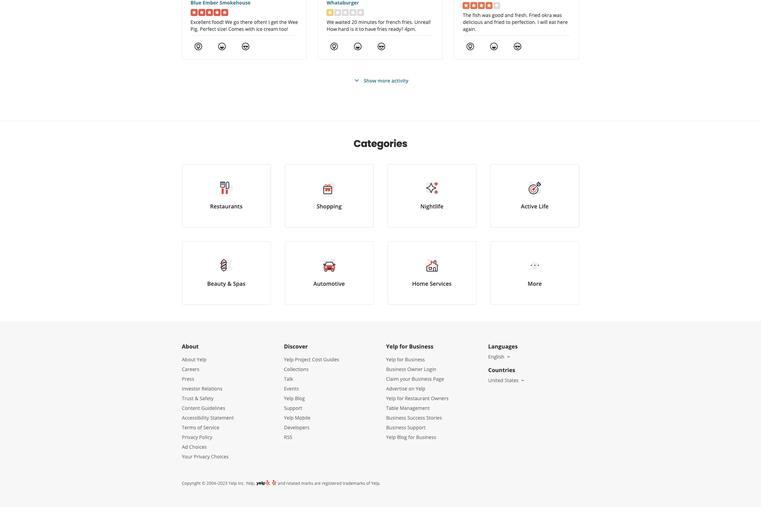 Task type: vqa. For each thing, say whether or not it's contained in the screenshot.
Review
no



Task type: describe. For each thing, give the bounding box(es) containing it.
shopping
[[317, 203, 342, 210]]

again.
[[463, 26, 476, 32]]

developers
[[284, 425, 310, 431]]

success
[[407, 415, 425, 422]]

business success stories link
[[386, 415, 442, 422]]

shopping link
[[285, 164, 374, 228]]

wee
[[288, 19, 298, 25]]

24 funny v2 image for size!
[[218, 42, 226, 51]]

show more activity
[[364, 77, 408, 84]]

yelp mobile link
[[284, 415, 310, 422]]

food!
[[212, 19, 224, 25]]

i inside "excellent food! we go there often! i get the wee pig. perfect size! comes with ice cream too!"
[[268, 19, 270, 25]]

home
[[412, 280, 428, 288]]

automotive link
[[285, 242, 374, 305]]

for inside we waited 20 minutes for french fries. unreal! how hard is it to have fries ready? 4pm.
[[378, 19, 385, 25]]

yelp project cost guides collections talk events yelp blog support yelp mobile developers rss
[[284, 357, 339, 441]]

©
[[202, 481, 205, 487]]

business down 'stories'
[[416, 435, 436, 441]]

blog inside yelp for business business owner login claim your business page advertise on yelp yelp for restaurant owners table management business success stories business support yelp blog for business
[[397, 435, 407, 441]]

developers link
[[284, 425, 310, 431]]

and related marks are registered trademarks of yelp.
[[277, 481, 381, 487]]

there
[[240, 19, 253, 25]]

ad
[[182, 444, 188, 451]]

states
[[505, 378, 519, 384]]

claim your business page link
[[386, 376, 444, 383]]

yelp up collections
[[284, 357, 294, 363]]

restaurant
[[405, 396, 430, 402]]

beauty & spas
[[207, 280, 245, 288]]

content guidelines link
[[182, 405, 225, 412]]

yelp down support "link"
[[284, 415, 294, 422]]

services
[[430, 280, 452, 288]]

the fish was good and fresh. fried okra was delicious and fried to perfection. i will eat here again.
[[463, 12, 568, 32]]

delicious
[[463, 19, 483, 25]]

excellent
[[191, 19, 211, 25]]

here
[[557, 19, 568, 25]]

about for about
[[182, 343, 199, 351]]

english
[[488, 354, 504, 361]]

2 vertical spatial and
[[278, 481, 285, 487]]

4 star rating image
[[463, 2, 500, 9]]

owner
[[407, 366, 423, 373]]

24 useful v2 image for 24 funny v2 image
[[466, 42, 475, 51]]

with
[[245, 26, 255, 32]]

beauty & spas link
[[182, 242, 271, 305]]

waited
[[335, 19, 350, 25]]

& inside category navigation section navigation
[[227, 280, 232, 288]]

perfection.
[[512, 19, 536, 25]]

policy
[[199, 435, 212, 441]]

we waited 20 minutes for french fries. unreal! how hard is it to have fries ready? 4pm.
[[327, 19, 431, 32]]

yelp,
[[246, 481, 255, 487]]

to for it
[[359, 26, 364, 32]]

discover
[[284, 343, 308, 351]]

yelp down business support link
[[386, 435, 396, 441]]

5 star rating image
[[191, 9, 228, 16]]

claim
[[386, 376, 399, 383]]

we inside "excellent food! we go there often! i get the wee pig. perfect size! comes with ice cream too!"
[[225, 19, 232, 25]]

business down owner
[[412, 376, 432, 383]]

investor
[[182, 386, 200, 393]]

nightlife
[[420, 203, 443, 210]]

20
[[352, 19, 357, 25]]

yelp up claim
[[386, 357, 396, 363]]

fresh.
[[515, 12, 528, 18]]

24 chevron down v2 image
[[353, 76, 361, 85]]

nightlife link
[[387, 164, 476, 228]]

registered
[[322, 481, 342, 487]]

business down table on the right bottom of the page
[[386, 415, 406, 422]]

i inside the fish was good and fresh. fried okra was delicious and fried to perfection. i will eat here again.
[[538, 19, 539, 25]]

categories
[[354, 137, 407, 151]]

1 star rating image
[[327, 9, 364, 16]]

home services link
[[387, 242, 476, 305]]

okra
[[542, 12, 552, 18]]

fried
[[529, 12, 540, 18]]

support inside yelp project cost guides collections talk events yelp blog support yelp mobile developers rss
[[284, 405, 302, 412]]

for up "yelp for business" link
[[399, 343, 408, 351]]

copyright
[[182, 481, 201, 487]]

rss
[[284, 435, 292, 441]]

yelp blog for business link
[[386, 435, 436, 441]]

4pm.
[[405, 26, 416, 32]]

yelp logo image
[[256, 480, 269, 487]]

for down business support link
[[408, 435, 415, 441]]

active life link
[[490, 164, 579, 228]]

trademarks
[[343, 481, 365, 487]]

yelp blog link
[[284, 396, 305, 402]]

yelp for business link
[[386, 357, 425, 363]]

talk
[[284, 376, 293, 383]]

explore recent activity section section
[[176, 0, 585, 121]]

fried
[[494, 19, 505, 25]]

fish
[[472, 12, 481, 18]]

mobile
[[295, 415, 310, 422]]

yelp burst image
[[272, 480, 277, 486]]

your
[[182, 454, 192, 461]]

comes
[[228, 26, 244, 32]]

yelp right on
[[416, 386, 425, 393]]

1 horizontal spatial of
[[366, 481, 370, 487]]

business up claim
[[386, 366, 406, 373]]

24 useful v2 image
[[330, 42, 338, 51]]

advertise
[[386, 386, 407, 393]]

yelp left inc.
[[229, 481, 237, 487]]

content
[[182, 405, 200, 412]]

& inside about yelp careers press investor relations trust & safety content guidelines accessibility statement terms of service privacy policy ad choices your privacy choices
[[195, 396, 198, 402]]

2 horizontal spatial and
[[505, 12, 513, 18]]

business up "yelp for business" link
[[409, 343, 433, 351]]

the
[[463, 12, 471, 18]]



Task type: locate. For each thing, give the bounding box(es) containing it.
of
[[197, 425, 202, 431], [366, 481, 370, 487]]

trust & safety link
[[182, 396, 214, 402]]

support link
[[284, 405, 302, 412]]

choices down policy
[[211, 454, 229, 461]]

careers
[[182, 366, 199, 373]]

related
[[286, 481, 300, 487]]

support down the success
[[407, 425, 426, 431]]

24 cool v2 image down with
[[241, 42, 250, 51]]

pig.
[[191, 26, 199, 32]]

management
[[400, 405, 430, 412]]

yelp up the careers
[[197, 357, 206, 363]]

ad choices link
[[182, 444, 207, 451]]

1 horizontal spatial blog
[[397, 435, 407, 441]]

1 about from the top
[[182, 343, 199, 351]]

24 useful v2 image for 24 funny v2 icon associated with size!
[[194, 42, 202, 51]]

privacy down ad choices link on the bottom left of page
[[194, 454, 210, 461]]

0 horizontal spatial &
[[195, 396, 198, 402]]

1 vertical spatial &
[[195, 396, 198, 402]]

0 vertical spatial blog
[[295, 396, 305, 402]]

2 i from the left
[[538, 19, 539, 25]]

0 vertical spatial privacy
[[182, 435, 198, 441]]

rss link
[[284, 435, 292, 441]]

0 horizontal spatial and
[[278, 481, 285, 487]]

0 horizontal spatial was
[[482, 12, 491, 18]]

1 horizontal spatial was
[[553, 12, 562, 18]]

1 vertical spatial about
[[182, 357, 196, 363]]

1 vertical spatial of
[[366, 481, 370, 487]]

1 horizontal spatial &
[[227, 280, 232, 288]]

languages
[[488, 343, 518, 351]]

1 24 funny v2 image from the left
[[218, 42, 226, 51]]

of inside about yelp careers press investor relations trust & safety content guidelines accessibility statement terms of service privacy policy ad choices your privacy choices
[[197, 425, 202, 431]]

press link
[[182, 376, 194, 383]]

0 vertical spatial support
[[284, 405, 302, 412]]

0 horizontal spatial 24 useful v2 image
[[194, 42, 202, 51]]

marks
[[301, 481, 313, 487]]

blog inside yelp project cost guides collections talk events yelp blog support yelp mobile developers rss
[[295, 396, 305, 402]]

1 horizontal spatial 24 cool v2 image
[[514, 42, 522, 51]]

terms of service link
[[182, 425, 219, 431]]

show more activity button
[[353, 76, 408, 85]]

yelp inside about yelp careers press investor relations trust & safety content guidelines accessibility statement terms of service privacy policy ad choices your privacy choices
[[197, 357, 206, 363]]

on
[[409, 386, 414, 393]]

2 24 cool v2 image from the left
[[514, 42, 522, 51]]

0 horizontal spatial we
[[225, 19, 232, 25]]

more
[[528, 280, 542, 288]]

life
[[539, 203, 549, 210]]

16 chevron down v2 image right the states
[[520, 378, 525, 384]]

24 cool v2 image
[[241, 42, 250, 51], [514, 42, 522, 51]]

to inside the fish was good and fresh. fried okra was delicious and fried to perfection. i will eat here again.
[[506, 19, 510, 25]]

of up privacy policy link
[[197, 425, 202, 431]]

we inside we waited 20 minutes for french fries. unreal! how hard is it to have fries ready? 4pm.
[[327, 19, 334, 25]]

blog up support "link"
[[295, 396, 305, 402]]

good
[[492, 12, 504, 18]]

more
[[378, 77, 390, 84]]

for up fries
[[378, 19, 385, 25]]

1 24 useful v2 image from the left
[[194, 42, 202, 51]]

,
[[269, 481, 272, 487]]

1 vertical spatial 16 chevron down v2 image
[[520, 378, 525, 384]]

unreal!
[[414, 19, 431, 25]]

your
[[400, 376, 410, 383]]

table
[[386, 405, 398, 412]]

1 horizontal spatial i
[[538, 19, 539, 25]]

0 vertical spatial choices
[[189, 444, 207, 451]]

eat
[[549, 19, 556, 25]]

24 funny v2 image down 'size!'
[[218, 42, 226, 51]]

size!
[[217, 26, 227, 32]]

and right good
[[505, 12, 513, 18]]

0 horizontal spatial of
[[197, 425, 202, 431]]

relations
[[202, 386, 222, 393]]

cost
[[312, 357, 322, 363]]

privacy down the terms
[[182, 435, 198, 441]]

2004–2023
[[206, 481, 227, 487]]

to
[[506, 19, 510, 25], [359, 26, 364, 32]]

get
[[271, 19, 278, 25]]

1 horizontal spatial 24 funny v2 image
[[354, 42, 362, 51]]

blog down business support link
[[397, 435, 407, 441]]

business up yelp blog for business link
[[386, 425, 406, 431]]

english button
[[488, 354, 511, 361]]

2 we from the left
[[327, 19, 334, 25]]

24 funny v2 image down it
[[354, 42, 362, 51]]

for up business owner login link
[[397, 357, 404, 363]]

and right yelp burst icon
[[278, 481, 285, 487]]

we up the how at the left of page
[[327, 19, 334, 25]]

about for about yelp careers press investor relations trust & safety content guidelines accessibility statement terms of service privacy policy ad choices your privacy choices
[[182, 357, 196, 363]]

page
[[433, 376, 444, 383]]

16 chevron down v2 image
[[506, 355, 511, 360], [520, 378, 525, 384]]

support down yelp blog link
[[284, 405, 302, 412]]

and left fried
[[484, 19, 493, 25]]

inc.
[[238, 481, 245, 487]]

2 24 funny v2 image from the left
[[354, 42, 362, 51]]

1 24 cool v2 image from the left
[[241, 42, 250, 51]]

yelp project cost guides link
[[284, 357, 339, 363]]

press
[[182, 376, 194, 383]]

2 about from the top
[[182, 357, 196, 363]]

1 vertical spatial blog
[[397, 435, 407, 441]]

yelp for restaurant owners link
[[386, 396, 449, 402]]

business support link
[[386, 425, 426, 431]]

united states button
[[488, 378, 525, 384]]

24 useful v2 image
[[194, 42, 202, 51], [466, 42, 475, 51]]

0 horizontal spatial 24 funny v2 image
[[218, 42, 226, 51]]

1 vertical spatial and
[[484, 19, 493, 25]]

1 horizontal spatial choices
[[211, 454, 229, 461]]

1 horizontal spatial 16 chevron down v2 image
[[520, 378, 525, 384]]

24 funny v2 image
[[218, 42, 226, 51], [354, 42, 362, 51]]

guidelines
[[201, 405, 225, 412]]

1 horizontal spatial support
[[407, 425, 426, 431]]

16 chevron down v2 image for languages
[[506, 355, 511, 360]]

1 vertical spatial privacy
[[194, 454, 210, 461]]

united
[[488, 378, 503, 384]]

0 horizontal spatial 24 cool v2 image
[[241, 42, 250, 51]]

1 vertical spatial choices
[[211, 454, 229, 461]]

2 24 useful v2 image from the left
[[466, 42, 475, 51]]

16 chevron down v2 image inside english dropdown button
[[506, 355, 511, 360]]

too!
[[279, 26, 288, 32]]

to right it
[[359, 26, 364, 32]]

we left the go
[[225, 19, 232, 25]]

collections
[[284, 366, 309, 373]]

your privacy choices link
[[182, 454, 229, 461]]

about up about yelp link
[[182, 343, 199, 351]]

category navigation section navigation
[[175, 121, 586, 322]]

minutes
[[358, 19, 377, 25]]

1 i from the left
[[268, 19, 270, 25]]

beauty
[[207, 280, 226, 288]]

was right the fish
[[482, 12, 491, 18]]

1 horizontal spatial 24 useful v2 image
[[466, 42, 475, 51]]

choices
[[189, 444, 207, 451], [211, 454, 229, 461]]

home services
[[412, 280, 452, 288]]

ready?
[[388, 26, 403, 32]]

0 horizontal spatial to
[[359, 26, 364, 32]]

to inside we waited 20 minutes for french fries. unreal! how hard is it to have fries ready? 4pm.
[[359, 26, 364, 32]]

1 horizontal spatial to
[[506, 19, 510, 25]]

& left spas
[[227, 280, 232, 288]]

privacy policy link
[[182, 435, 212, 441]]

16 chevron down v2 image for countries
[[520, 378, 525, 384]]

about up the careers
[[182, 357, 196, 363]]

of left yelp.
[[366, 481, 370, 487]]

i left get
[[268, 19, 270, 25]]

about inside about yelp careers press investor relations trust & safety content guidelines accessibility statement terms of service privacy policy ad choices your privacy choices
[[182, 357, 196, 363]]

yelp up "yelp for business" link
[[386, 343, 398, 351]]

support inside yelp for business business owner login claim your business page advertise on yelp yelp for restaurant owners table management business success stories business support yelp blog for business
[[407, 425, 426, 431]]

1 vertical spatial support
[[407, 425, 426, 431]]

0 horizontal spatial 16 chevron down v2 image
[[506, 355, 511, 360]]

24 cool v2 image for 24 funny v2 icon associated with size!
[[241, 42, 250, 51]]

business up owner
[[405, 357, 425, 363]]

0 vertical spatial of
[[197, 425, 202, 431]]

0 vertical spatial &
[[227, 280, 232, 288]]

how
[[327, 26, 337, 32]]

0 horizontal spatial choices
[[189, 444, 207, 451]]

are
[[314, 481, 321, 487]]

yelp for business
[[386, 343, 433, 351]]

investor relations link
[[182, 386, 222, 393]]

yelp up table on the right bottom of the page
[[386, 396, 396, 402]]

24 cool v2 image
[[377, 42, 386, 51]]

0 vertical spatial 16 chevron down v2 image
[[506, 355, 511, 360]]

0 horizontal spatial blog
[[295, 396, 305, 402]]

it
[[355, 26, 358, 32]]

about
[[182, 343, 199, 351], [182, 357, 196, 363]]

16 chevron down v2 image down languages
[[506, 355, 511, 360]]

1 we from the left
[[225, 19, 232, 25]]

to right fried
[[506, 19, 510, 25]]

yelp down events
[[284, 396, 294, 402]]

0 vertical spatial to
[[506, 19, 510, 25]]

& right "trust"
[[195, 396, 198, 402]]

24 funny v2 image
[[490, 42, 498, 51]]

0 vertical spatial and
[[505, 12, 513, 18]]

about yelp careers press investor relations trust & safety content guidelines accessibility statement terms of service privacy policy ad choices your privacy choices
[[182, 357, 234, 461]]

the
[[279, 19, 287, 25]]

about yelp link
[[182, 357, 206, 363]]

1 horizontal spatial we
[[327, 19, 334, 25]]

perfect
[[200, 26, 216, 32]]

and
[[505, 12, 513, 18], [484, 19, 493, 25], [278, 481, 285, 487]]

i left will
[[538, 19, 539, 25]]

cream
[[264, 26, 278, 32]]

guides
[[323, 357, 339, 363]]

events
[[284, 386, 299, 393]]

careers link
[[182, 366, 199, 373]]

1 was from the left
[[482, 12, 491, 18]]

accessibility
[[182, 415, 209, 422]]

0 vertical spatial about
[[182, 343, 199, 351]]

copyright © 2004–2023 yelp inc. yelp,
[[182, 481, 255, 487]]

united states
[[488, 378, 519, 384]]

24 cool v2 image for 24 funny v2 image
[[514, 42, 522, 51]]

24 cool v2 image right 24 funny v2 image
[[514, 42, 522, 51]]

0 horizontal spatial support
[[284, 405, 302, 412]]

24 useful v2 image down pig.
[[194, 42, 202, 51]]

trust
[[182, 396, 194, 402]]

2 was from the left
[[553, 12, 562, 18]]

was up eat
[[553, 12, 562, 18]]

for down advertise at the right bottom of page
[[397, 396, 404, 402]]

accessibility statement link
[[182, 415, 234, 422]]

1 horizontal spatial and
[[484, 19, 493, 25]]

choices down privacy policy link
[[189, 444, 207, 451]]

24 funny v2 image for to
[[354, 42, 362, 51]]

spas
[[233, 280, 245, 288]]

restaurants link
[[182, 164, 271, 228]]

to for fried
[[506, 19, 510, 25]]

24 useful v2 image down again. at the top of page
[[466, 42, 475, 51]]

safety
[[200, 396, 214, 402]]

16 chevron down v2 image inside united states dropdown button
[[520, 378, 525, 384]]

will
[[540, 19, 548, 25]]

1 vertical spatial to
[[359, 26, 364, 32]]

active life
[[521, 203, 549, 210]]

0 horizontal spatial i
[[268, 19, 270, 25]]



